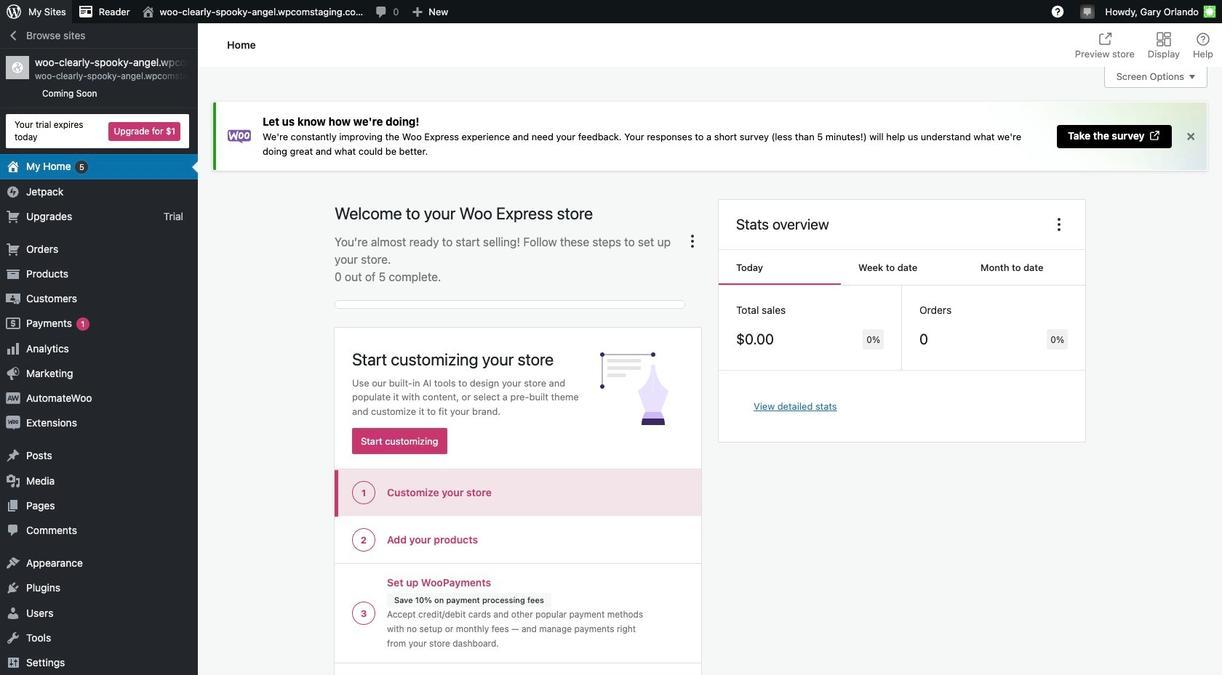 Task type: locate. For each thing, give the bounding box(es) containing it.
main menu navigation
[[0, 23, 198, 676]]

notification image
[[1082, 5, 1093, 17]]

tab list
[[1067, 23, 1222, 67], [719, 251, 1086, 286]]

choose which values to display image
[[1051, 216, 1068, 234]]

display options image
[[1155, 31, 1173, 48]]



Task type: describe. For each thing, give the bounding box(es) containing it.
toolbar navigation
[[0, 0, 1222, 26]]

0 vertical spatial tab list
[[1067, 23, 1222, 67]]

take the survey image
[[1149, 129, 1161, 142]]

customize your store illustration image
[[597, 343, 684, 430]]

1 vertical spatial tab list
[[719, 251, 1086, 286]]

task list options image
[[684, 233, 701, 250]]



Task type: vqa. For each thing, say whether or not it's contained in the screenshot.
Take the survey IMAGE
yes



